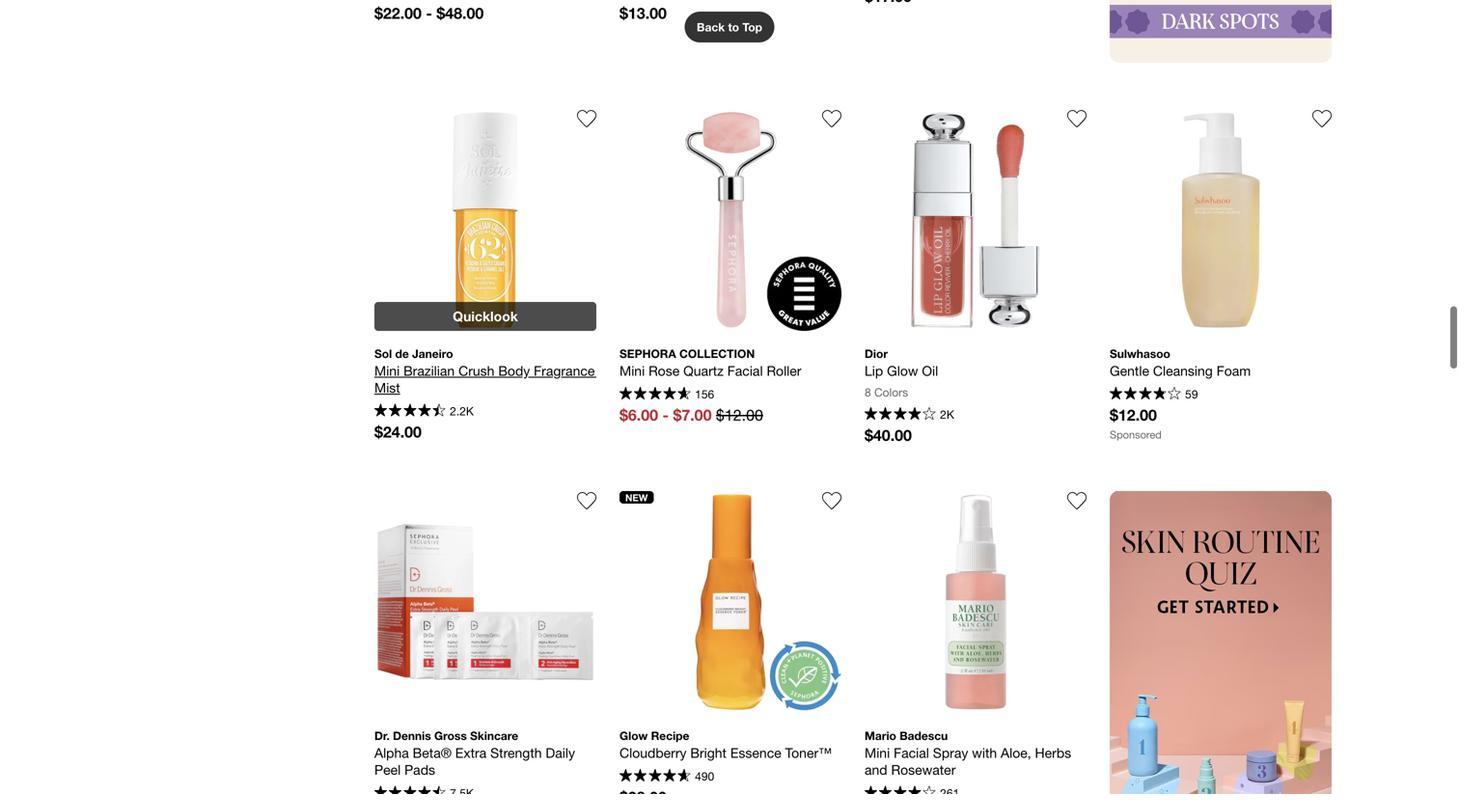 Task type: vqa. For each thing, say whether or not it's contained in the screenshot.
$34.00
no



Task type: describe. For each thing, give the bounding box(es) containing it.
top
[[742, 20, 762, 34]]

$7.00
[[673, 406, 712, 424]]

4.5 stars element for mini rose quartz facial roller
[[620, 387, 691, 402]]

skincare
[[470, 729, 518, 743]]

$12.00 inside $6.00 - $7.00 $12.00
[[716, 406, 763, 424]]

dr. dennis gross skincare - alpha beta® extra strength daily peel pads clean at sephora image
[[374, 491, 596, 713]]

glow recipe - cloudberry bright essence toner™ image
[[620, 491, 842, 713]]

cloudberry
[[620, 745, 687, 761]]

sign in to love mario badescu - mini facial spray with aloe, herbs and rosewater image
[[1067, 491, 1087, 511]]

dr. dennis gross skincare alpha beta® extra strength daily peel pads
[[374, 729, 579, 778]]

and
[[865, 762, 887, 778]]

sephora collection mini rose quartz facial roller
[[620, 347, 801, 379]]

new
[[625, 492, 648, 503]]

foam
[[1217, 363, 1251, 379]]

quicklook
[[453, 308, 518, 324]]

- for $6.00
[[662, 406, 669, 424]]

sign in to love sol de janeiro - mini brazilian crush body fragrance mist image
[[577, 109, 596, 128]]

sol
[[374, 347, 392, 360]]

mini for facial
[[865, 745, 890, 761]]

gentle
[[1110, 363, 1149, 379]]

peel
[[374, 762, 401, 778]]

$13.00 link
[[620, 0, 842, 23]]

strength
[[490, 745, 542, 761]]

body
[[498, 363, 530, 379]]

glow inside glow recipe cloudberry bright essence toner™
[[620, 729, 648, 743]]

8
[[865, 386, 871, 399]]

herbs
[[1035, 745, 1071, 761]]

oil
[[922, 363, 938, 379]]

bright
[[690, 745, 727, 761]]

mist
[[374, 380, 400, 396]]

490 reviews element
[[695, 769, 714, 783]]

$22.00 - $48.00 link
[[374, 0, 596, 23]]

mini inside sol de janeiro mini brazilian crush body fragrance mist
[[374, 363, 400, 379]]

$24.00
[[374, 423, 422, 441]]

spray
[[933, 745, 968, 761]]

1 vertical spatial 4 stars element
[[865, 407, 936, 423]]

mario
[[865, 729, 896, 743]]

rose
[[649, 363, 680, 379]]

7.5k reviews element
[[450, 787, 474, 794]]

490
[[695, 769, 714, 783]]

skin happens, science saves it clinically proven formulas to target your concerns acne pores texture wrinkles dark spots image
[[1110, 0, 1332, 63]]

$6.00
[[620, 406, 658, 424]]

dior - lip glow oil image
[[865, 109, 1087, 331]]

pads
[[404, 762, 435, 778]]

glow inside dior lip glow oil 8 colors
[[887, 363, 918, 379]]

- for $22.00
[[426, 4, 432, 22]]

roller
[[767, 363, 801, 379]]

gross
[[434, 729, 467, 743]]

glow recipe cloudberry bright essence toner™
[[620, 729, 832, 761]]

mario badescu - mini facial spray with aloe, herbs and rosewater image
[[865, 491, 1087, 713]]

essence
[[730, 745, 781, 761]]

sign in to love dior - lip glow oil image
[[1067, 109, 1087, 128]]

dr.
[[374, 729, 390, 743]]



Task type: locate. For each thing, give the bounding box(es) containing it.
$40.00
[[865, 426, 912, 444]]

1 vertical spatial facial
[[894, 745, 929, 761]]

0 vertical spatial facial
[[727, 363, 763, 379]]

colors
[[874, 386, 908, 399]]

0 horizontal spatial $12.00
[[716, 406, 763, 424]]

1 vertical spatial glow
[[620, 729, 648, 743]]

de
[[395, 347, 409, 360]]

0 vertical spatial 4 stars element
[[1110, 387, 1181, 402]]

$12.00 right the $7.00 in the left of the page
[[716, 406, 763, 424]]

$13.00
[[620, 4, 667, 22]]

$12.00 up sponsored
[[1110, 406, 1157, 424]]

0 horizontal spatial -
[[426, 4, 432, 22]]

sign in to love dr. dennis gross skincare - alpha beta® extra strength daily peel pads image
[[577, 491, 596, 511]]

1 horizontal spatial mini
[[620, 363, 645, 379]]

dennis
[[393, 729, 431, 743]]

collection
[[679, 347, 755, 360]]

cleansing
[[1153, 363, 1213, 379]]

4.5 stars element down the pads
[[374, 786, 446, 794]]

sign in to love glow recipe - cloudberry bright essence toner™ image
[[822, 491, 842, 511]]

1 horizontal spatial glow
[[887, 363, 918, 379]]

quartz
[[683, 363, 724, 379]]

mini inside mario badescu mini facial spray with aloe, herbs and rosewater
[[865, 745, 890, 761]]

2k reviews element
[[940, 408, 954, 421]]

recipe
[[651, 729, 689, 743]]

sign in to love sephora collection - mini rose quartz facial roller image
[[822, 109, 842, 128]]

261 reviews element
[[940, 787, 959, 794]]

0 horizontal spatial mini
[[374, 363, 400, 379]]

2.2k
[[450, 404, 474, 418]]

back
[[697, 20, 725, 34]]

- left $48.00
[[426, 4, 432, 22]]

-
[[426, 4, 432, 22], [662, 406, 669, 424]]

$22.00 - $48.00
[[374, 4, 484, 22]]

1 horizontal spatial facial
[[894, 745, 929, 761]]

59 reviews element
[[1185, 387, 1198, 401]]

extra
[[455, 745, 487, 761]]

- right $6.00
[[662, 406, 669, 424]]

$22.00
[[374, 4, 422, 22]]

facial down collection on the top
[[727, 363, 763, 379]]

2 vertical spatial 4 stars element
[[865, 786, 936, 794]]

janeiro
[[412, 347, 453, 360]]

facial inside sephora collection mini rose quartz facial roller
[[727, 363, 763, 379]]

fragrance
[[534, 363, 595, 379]]

4 stars element
[[1110, 387, 1181, 402], [865, 407, 936, 423], [865, 786, 936, 794]]

mario badescu mini facial spray with aloe, herbs and rosewater
[[865, 729, 1075, 778]]

aloe,
[[1001, 745, 1031, 761]]

4.5 stars element down rose
[[620, 387, 691, 402]]

alpha
[[374, 745, 409, 761]]

facial inside mario badescu mini facial spray with aloe, herbs and rosewater
[[894, 745, 929, 761]]

sol de janeiro - mini brazilian crush body fragrance mist image
[[374, 109, 596, 331]]

59
[[1185, 387, 1198, 401]]

facial
[[727, 363, 763, 379], [894, 745, 929, 761]]

skin routine quiz get started image
[[1110, 491, 1332, 794]]

4 stars element up $40.00
[[865, 407, 936, 423]]

1 horizontal spatial $12.00
[[1110, 406, 1157, 424]]

$12.00 sponsored
[[1110, 406, 1162, 441]]

badescu
[[900, 729, 948, 743]]

$48.00
[[437, 4, 484, 22]]

dior lip glow oil 8 colors
[[865, 347, 938, 399]]

dior
[[865, 347, 888, 360]]

beta®
[[413, 745, 452, 761]]

glow
[[887, 363, 918, 379], [620, 729, 648, 743]]

sponsored
[[1110, 429, 1162, 441]]

4.5 stars element down cloudberry
[[620, 769, 691, 785]]

$12.00 inside $12.00 sponsored
[[1110, 406, 1157, 424]]

to
[[728, 20, 739, 34]]

4.5 stars element
[[620, 387, 691, 402], [374, 404, 446, 419], [620, 769, 691, 785], [374, 786, 446, 794]]

4.5 stars element up the $24.00
[[374, 404, 446, 419]]

sulwhasoo - gentle cleansing foam image
[[1110, 109, 1332, 331]]

0 horizontal spatial facial
[[727, 363, 763, 379]]

quicklook button
[[374, 302, 596, 331]]

crush
[[458, 363, 495, 379]]

daily
[[546, 745, 575, 761]]

sulwhasoo
[[1110, 347, 1171, 360]]

$6.00 - $7.00 $12.00
[[620, 406, 763, 424]]

rosewater
[[891, 762, 956, 778]]

with
[[972, 745, 997, 761]]

brazilian
[[403, 363, 455, 379]]

4.5 stars element for cloudberry bright essence toner™
[[620, 769, 691, 785]]

4.5 stars element for alpha beta® extra strength daily peel pads
[[374, 786, 446, 794]]

lip
[[865, 363, 883, 379]]

156
[[695, 387, 714, 401]]

mini down sephora
[[620, 363, 645, 379]]

4 stars element for mini facial spray with aloe, herbs and rosewater
[[865, 786, 936, 794]]

mini inside sephora collection mini rose quartz facial roller
[[620, 363, 645, 379]]

mini
[[374, 363, 400, 379], [620, 363, 645, 379], [865, 745, 890, 761]]

2.2k reviews element
[[450, 404, 474, 418]]

sulwhasoo gentle cleansing foam
[[1110, 347, 1251, 379]]

0 vertical spatial glow
[[887, 363, 918, 379]]

0 horizontal spatial glow
[[620, 729, 648, 743]]

4.5 stars element for mini brazilian crush body fragrance mist
[[374, 404, 446, 419]]

156 reviews element
[[695, 387, 714, 401]]

$12.00
[[1110, 406, 1157, 424], [716, 406, 763, 424]]

1 vertical spatial -
[[662, 406, 669, 424]]

glow up cloudberry
[[620, 729, 648, 743]]

sephora collection - mini rose quartz facial roller image
[[620, 109, 842, 331]]

facial up rosewater
[[894, 745, 929, 761]]

2k
[[940, 408, 954, 421]]

4 stars element down gentle
[[1110, 387, 1181, 402]]

toner™
[[785, 745, 832, 761]]

sign in to love sulwhasoo - gentle cleansing foam image
[[1312, 109, 1332, 128]]

mini up mist
[[374, 363, 400, 379]]

2 horizontal spatial mini
[[865, 745, 890, 761]]

glow up colors
[[887, 363, 918, 379]]

4 stars element down rosewater
[[865, 786, 936, 794]]

back to top button
[[685, 12, 774, 42]]

1 horizontal spatial -
[[662, 406, 669, 424]]

mini up and
[[865, 745, 890, 761]]

sephora
[[620, 347, 676, 360]]

sol de janeiro mini brazilian crush body fragrance mist
[[374, 347, 599, 396]]

4 stars element for gentle cleansing foam
[[1110, 387, 1181, 402]]

0 vertical spatial -
[[426, 4, 432, 22]]

back to top
[[697, 20, 762, 34]]

mini for rose
[[620, 363, 645, 379]]



